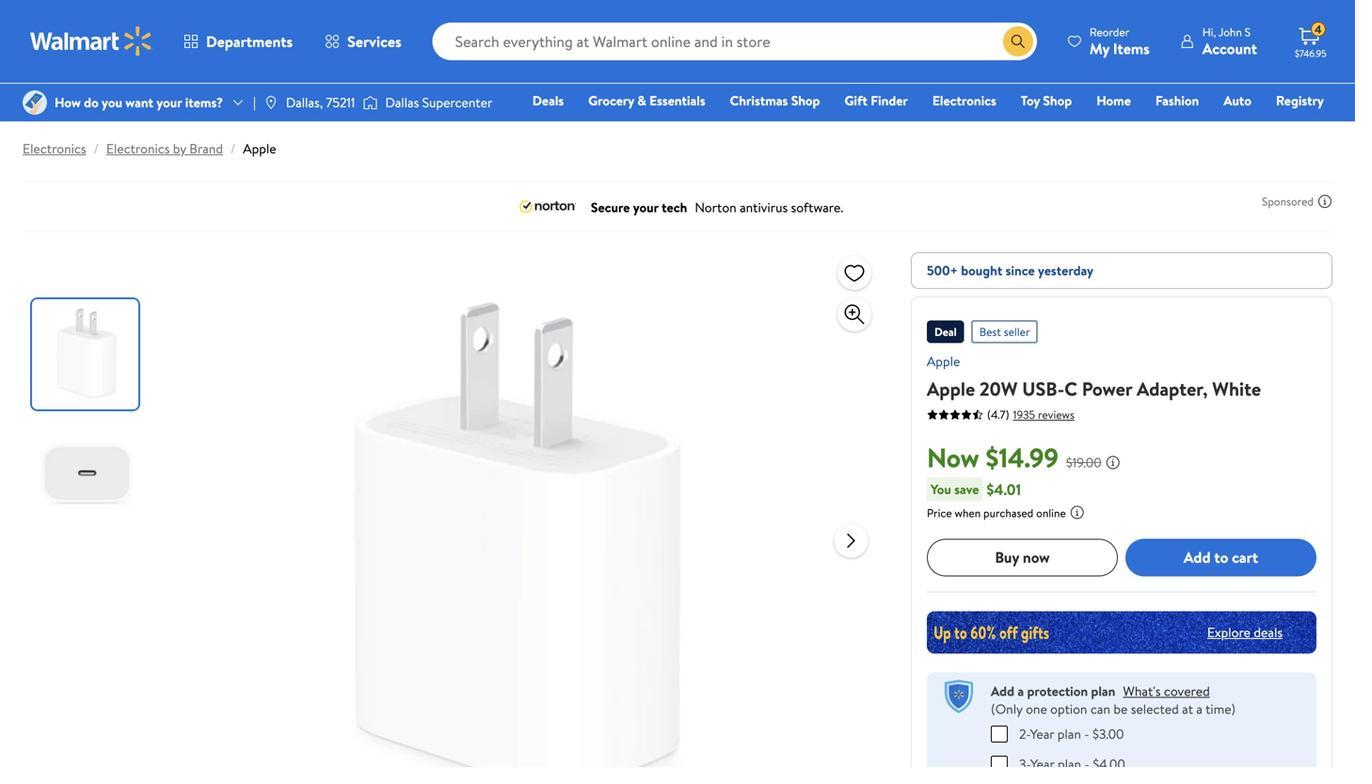 Task type: locate. For each thing, give the bounding box(es) containing it.
 image left how
[[23, 90, 47, 115]]

electronics
[[933, 91, 997, 110], [23, 139, 86, 158], [106, 139, 170, 158]]

dallas,
[[286, 93, 323, 112]]

dallas supercenter
[[385, 93, 493, 112]]

you save $4.01
[[931, 479, 1022, 500]]

 image right '75211'
[[363, 93, 378, 112]]

0 horizontal spatial electronics
[[23, 139, 86, 158]]

2 shop from the left
[[1044, 91, 1073, 110]]

christmas
[[730, 91, 788, 110]]

christmas shop
[[730, 91, 820, 110]]

search icon image
[[1011, 34, 1026, 49]]

since
[[1006, 261, 1035, 280]]

shop for christmas shop
[[792, 91, 820, 110]]

&
[[638, 91, 647, 110]]

apple link
[[243, 139, 276, 158], [927, 352, 961, 370]]

0 horizontal spatial add
[[991, 682, 1015, 700]]

1 horizontal spatial electronics link
[[924, 90, 1005, 111]]

1 horizontal spatial a
[[1197, 700, 1203, 718]]

add left one
[[991, 682, 1015, 700]]

debit
[[1212, 118, 1244, 136]]

registry
[[1277, 91, 1325, 110]]

1 horizontal spatial /
[[231, 139, 236, 158]]

1 / from the left
[[94, 139, 99, 158]]

to
[[1215, 547, 1229, 568]]

apple link down deal
[[927, 352, 961, 370]]

time)
[[1206, 700, 1236, 718]]

apple down deal
[[927, 352, 961, 370]]

registry one debit
[[1180, 91, 1325, 136]]

reviews
[[1038, 407, 1075, 423]]

grocery
[[589, 91, 635, 110]]

one
[[1180, 118, 1209, 136]]

plan left what's
[[1092, 682, 1116, 700]]

save
[[955, 480, 980, 498]]

1 vertical spatial add
[[991, 682, 1015, 700]]

plan left the -
[[1058, 725, 1082, 743]]

white
[[1213, 376, 1262, 402]]

$3.00
[[1093, 725, 1125, 743]]

1 vertical spatial apple
[[927, 352, 961, 370]]

now
[[1023, 547, 1050, 568]]

hi,
[[1203, 24, 1217, 40]]

bought
[[962, 261, 1003, 280]]

1 horizontal spatial apple link
[[927, 352, 961, 370]]

services button
[[309, 19, 418, 64]]

apple down |
[[243, 139, 276, 158]]

/ down "do"
[[94, 139, 99, 158]]

1 vertical spatial electronics link
[[23, 139, 86, 158]]

electronics left by
[[106, 139, 170, 158]]

1 horizontal spatial electronics
[[106, 139, 170, 158]]

electronics down how
[[23, 139, 86, 158]]

electronics link left the toy
[[924, 90, 1005, 111]]

0 horizontal spatial plan
[[1058, 725, 1082, 743]]

yesterday
[[1038, 261, 1094, 280]]

shop
[[792, 91, 820, 110], [1044, 91, 1073, 110]]

0 vertical spatial electronics link
[[924, 90, 1005, 111]]

finder
[[871, 91, 908, 110]]

1 horizontal spatial shop
[[1044, 91, 1073, 110]]

shop for toy shop
[[1044, 91, 1073, 110]]

usb-
[[1023, 376, 1065, 402]]

shop right the christmas
[[792, 91, 820, 110]]

electronics link down how
[[23, 139, 86, 158]]

add to cart button
[[1126, 539, 1317, 576]]

explore deals link
[[1200, 616, 1291, 649]]

plan
[[1092, 682, 1116, 700], [1058, 725, 1082, 743]]

gift
[[845, 91, 868, 110]]

a left one
[[1018, 682, 1024, 700]]

$4.01
[[987, 479, 1022, 500]]

a right at
[[1197, 700, 1203, 718]]

75211
[[326, 93, 355, 112]]

0 horizontal spatial apple link
[[243, 139, 276, 158]]

apple left 20w
[[927, 376, 976, 402]]

 image for how do you want your items?
[[23, 90, 47, 115]]

fashion link
[[1148, 90, 1208, 111]]

your
[[157, 93, 182, 112]]

buy now
[[995, 547, 1050, 568]]

shop right the toy
[[1044, 91, 1073, 110]]

wpp logo image
[[942, 680, 976, 714]]

 image
[[263, 95, 279, 110]]

2 horizontal spatial electronics
[[933, 91, 997, 110]]

want
[[125, 93, 153, 112]]

price
[[927, 505, 952, 521]]

add inside add a protection plan what's covered (only one option can be selected at a time)
[[991, 682, 1015, 700]]

toy
[[1021, 91, 1040, 110]]

legal information image
[[1070, 505, 1085, 520]]

gift finder
[[845, 91, 908, 110]]

apple
[[243, 139, 276, 158], [927, 352, 961, 370], [927, 376, 976, 402]]

you
[[102, 93, 122, 112]]

ad disclaimer and feedback image
[[1318, 194, 1333, 209]]

power
[[1082, 376, 1133, 402]]

items?
[[185, 93, 223, 112]]

1935
[[1014, 407, 1036, 423]]

electronics left the toy
[[933, 91, 997, 110]]

home link
[[1089, 90, 1140, 111]]

explore deals
[[1208, 623, 1283, 642]]

electronics link
[[924, 90, 1005, 111], [23, 139, 86, 158]]

0 horizontal spatial a
[[1018, 682, 1024, 700]]

reorder
[[1090, 24, 1130, 40]]

0 vertical spatial add
[[1184, 547, 1211, 568]]

1 horizontal spatial  image
[[363, 93, 378, 112]]

1 horizontal spatial add
[[1184, 547, 1211, 568]]

(4.7) 1935 reviews
[[988, 407, 1075, 423]]

purchased
[[984, 505, 1034, 521]]

walmart image
[[30, 26, 153, 56]]

1 horizontal spatial plan
[[1092, 682, 1116, 700]]

apple 20w usb-c power adapter, white - image 2 of 2 image
[[32, 421, 142, 531]]

 image
[[23, 90, 47, 115], [363, 93, 378, 112]]

electronics / electronics by brand / apple
[[23, 139, 276, 158]]

a
[[1018, 682, 1024, 700], [1197, 700, 1203, 718]]

by
[[173, 139, 186, 158]]

2-Year plan - $3.00 checkbox
[[991, 726, 1008, 743]]

500+
[[927, 261, 958, 280]]

items
[[1114, 38, 1150, 59]]

next media item image
[[840, 530, 863, 552]]

Search search field
[[433, 23, 1037, 60]]

0 horizontal spatial /
[[94, 139, 99, 158]]

s
[[1245, 24, 1251, 40]]

reorder my items
[[1090, 24, 1150, 59]]

/ right brand
[[231, 139, 236, 158]]

deals
[[533, 91, 564, 110]]

up to sixty percent off deals. shop now. image
[[927, 611, 1317, 654]]

how
[[55, 93, 81, 112]]

0 horizontal spatial  image
[[23, 90, 47, 115]]

apple link down |
[[243, 139, 276, 158]]

electronics for electronics / electronics by brand / apple
[[23, 139, 86, 158]]

0 vertical spatial plan
[[1092, 682, 1116, 700]]

price when purchased online
[[927, 505, 1066, 521]]

add inside button
[[1184, 547, 1211, 568]]

1 shop from the left
[[792, 91, 820, 110]]

1 vertical spatial apple link
[[927, 352, 961, 370]]

deal
[[935, 324, 957, 340]]

0 horizontal spatial electronics link
[[23, 139, 86, 158]]

0 horizontal spatial shop
[[792, 91, 820, 110]]

add left the to
[[1184, 547, 1211, 568]]

one debit link
[[1172, 117, 1252, 137]]

year
[[1031, 725, 1055, 743]]

(4.7)
[[988, 407, 1010, 423]]



Task type: describe. For each thing, give the bounding box(es) containing it.
1 vertical spatial plan
[[1058, 725, 1082, 743]]

add for add to cart
[[1184, 547, 1211, 568]]

Walmart Site-Wide search field
[[433, 23, 1037, 60]]

christmas shop link
[[722, 90, 829, 111]]

c
[[1065, 376, 1078, 402]]

toy shop
[[1021, 91, 1073, 110]]

add to favorites list, apple 20w usb-c power adapter, white image
[[844, 261, 866, 285]]

what's covered button
[[1124, 682, 1211, 700]]

can
[[1091, 700, 1111, 718]]

when
[[955, 505, 981, 521]]

john
[[1219, 24, 1243, 40]]

what's
[[1124, 682, 1161, 700]]

explore
[[1208, 623, 1251, 642]]

3-Year plan - $4.00 checkbox
[[991, 756, 1008, 767]]

adapter,
[[1137, 376, 1208, 402]]

add a protection plan what's covered (only one option can be selected at a time)
[[991, 682, 1236, 718]]

2-
[[1020, 725, 1031, 743]]

home
[[1097, 91, 1132, 110]]

now $14.99
[[927, 439, 1059, 476]]

best seller
[[980, 324, 1031, 340]]

covered
[[1165, 682, 1211, 700]]

protection
[[1028, 682, 1088, 700]]

0 vertical spatial apple link
[[243, 139, 276, 158]]

auto link
[[1216, 90, 1261, 111]]

dallas
[[385, 93, 419, 112]]

services
[[347, 31, 402, 52]]

cart
[[1233, 547, 1259, 568]]

how do you want your items?
[[55, 93, 223, 112]]

dallas, 75211
[[286, 93, 355, 112]]

deals
[[1254, 623, 1283, 642]]

now
[[927, 439, 980, 476]]

departments button
[[168, 19, 309, 64]]

apple 20w usb-c power adapter, white - image 1 of 2 image
[[32, 299, 142, 410]]

electronics by brand link
[[106, 139, 223, 158]]

apple apple 20w usb-c power adapter, white
[[927, 352, 1262, 402]]

toy shop link
[[1013, 90, 1081, 111]]

|
[[253, 93, 256, 112]]

selected
[[1131, 700, 1179, 718]]

0 vertical spatial apple
[[243, 139, 276, 158]]

account
[[1203, 38, 1258, 59]]

registry link
[[1268, 90, 1333, 111]]

buy
[[995, 547, 1020, 568]]

2 vertical spatial apple
[[927, 376, 976, 402]]

seller
[[1004, 324, 1031, 340]]

do
[[84, 93, 99, 112]]

online
[[1037, 505, 1066, 521]]

auto
[[1224, 91, 1252, 110]]

brand
[[190, 139, 223, 158]]

20w
[[980, 376, 1018, 402]]

add for add a protection plan what's covered (only one option can be selected at a time)
[[991, 682, 1015, 700]]

(only
[[991, 700, 1023, 718]]

plan inside add a protection plan what's covered (only one option can be selected at a time)
[[1092, 682, 1116, 700]]

essentials
[[650, 91, 706, 110]]

learn more about strikethrough prices image
[[1106, 455, 1121, 470]]

hi, john s account
[[1203, 24, 1258, 59]]

deals link
[[524, 90, 573, 111]]

option
[[1051, 700, 1088, 718]]

buy now button
[[927, 539, 1118, 576]]

sponsored
[[1263, 193, 1314, 209]]

my
[[1090, 38, 1110, 59]]

zoom image modal image
[[844, 303, 866, 326]]

2 / from the left
[[231, 139, 236, 158]]

walmart+
[[1269, 118, 1325, 136]]

electronics for electronics
[[933, 91, 997, 110]]

walmart+ link
[[1260, 117, 1333, 137]]

1935 reviews link
[[1010, 407, 1075, 423]]

supercenter
[[422, 93, 493, 112]]

departments
[[206, 31, 293, 52]]

one
[[1026, 700, 1048, 718]]

500+ bought since yesterday
[[927, 261, 1094, 280]]

best
[[980, 324, 1002, 340]]

 image for dallas supercenter
[[363, 93, 378, 112]]

add to cart
[[1184, 547, 1259, 568]]

grocery & essentials link
[[580, 90, 714, 111]]

you
[[931, 480, 952, 498]]

apple 20w usb-c power adapter, white image
[[217, 252, 820, 767]]

$746.95
[[1295, 47, 1327, 60]]

2-year plan - $3.00
[[1020, 725, 1125, 743]]

gift finder link
[[836, 90, 917, 111]]

$19.00
[[1067, 453, 1102, 472]]



Task type: vqa. For each thing, say whether or not it's contained in the screenshot.
Off to the left
no



